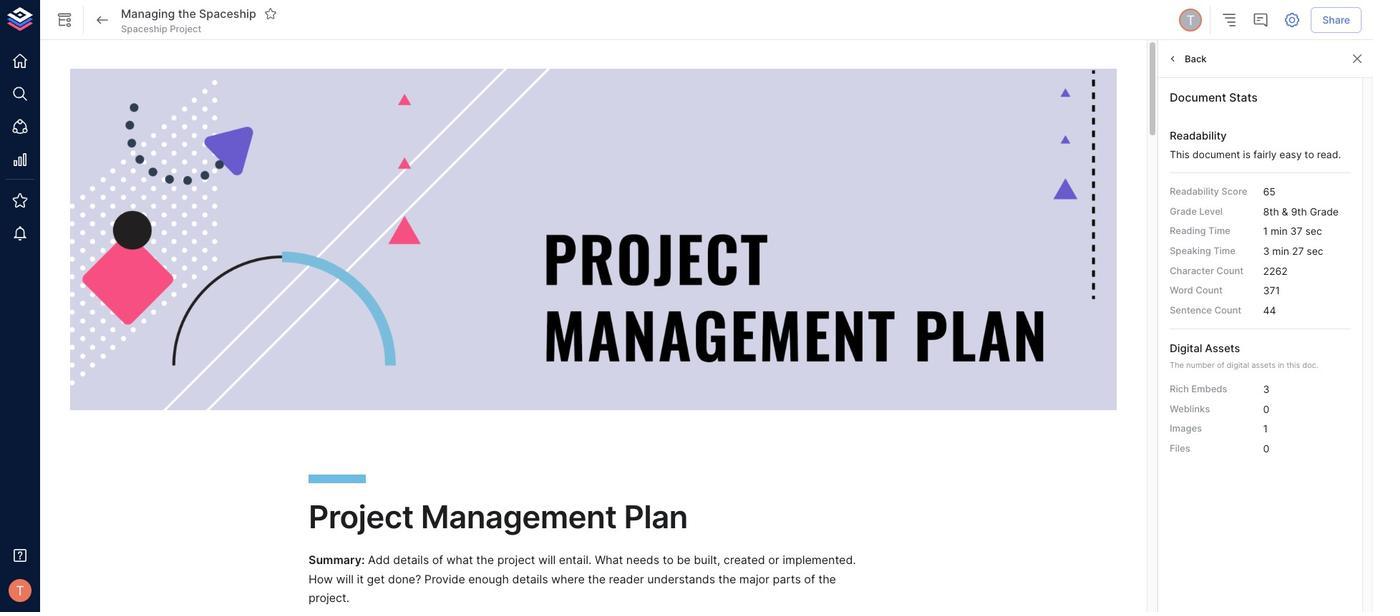 Task type: locate. For each thing, give the bounding box(es) containing it.
in
[[1278, 360, 1285, 370]]

1 vertical spatial 1
[[1263, 423, 1268, 435]]

back
[[1185, 53, 1207, 64]]

time down "level"
[[1209, 225, 1231, 237]]

sec for 3 min 27 sec
[[1307, 245, 1324, 257]]

of
[[1217, 360, 1225, 370], [432, 553, 443, 567], [804, 572, 815, 586]]

3 min 27 sec
[[1263, 245, 1324, 257]]

of down implemented.
[[804, 572, 815, 586]]

project
[[170, 23, 201, 34], [309, 498, 414, 537]]

project down managing the spaceship
[[170, 23, 201, 34]]

1
[[1263, 225, 1268, 237], [1263, 423, 1268, 435]]

document stats
[[1170, 90, 1258, 105]]

0 vertical spatial 1
[[1263, 225, 1268, 237]]

project management plan
[[309, 498, 688, 537]]

get
[[367, 572, 385, 586]]

0 horizontal spatial grade
[[1170, 205, 1197, 217]]

digital assets the number of digital assets in this doc.
[[1170, 342, 1319, 370]]

the up spaceship project
[[178, 6, 196, 21]]

table of contents image
[[1221, 11, 1238, 29]]

0 vertical spatial to
[[1305, 148, 1314, 160]]

to right easy
[[1305, 148, 1314, 160]]

371
[[1263, 284, 1280, 297]]

1 horizontal spatial t
[[1187, 12, 1195, 28]]

t button
[[1177, 6, 1205, 34], [4, 575, 36, 606]]

min left 37
[[1271, 225, 1288, 237]]

needs
[[626, 553, 660, 567]]

1 vertical spatial project
[[309, 498, 414, 537]]

0 vertical spatial of
[[1217, 360, 1225, 370]]

1 3 from the top
[[1263, 245, 1270, 257]]

0 vertical spatial sec
[[1306, 225, 1322, 237]]

0
[[1263, 403, 1270, 415], [1263, 442, 1270, 455]]

3 up 2262
[[1263, 245, 1270, 257]]

will left it
[[336, 572, 354, 586]]

2 1 from the top
[[1263, 423, 1268, 435]]

reading
[[1170, 225, 1206, 237]]

where
[[551, 572, 585, 586]]

to left be
[[663, 553, 674, 567]]

to
[[1305, 148, 1314, 160], [663, 553, 674, 567]]

digital
[[1227, 360, 1250, 370]]

1 vertical spatial readability
[[1170, 186, 1219, 197]]

built,
[[694, 553, 721, 567]]

time up character count
[[1214, 245, 1236, 256]]

character
[[1170, 265, 1214, 276]]

character count
[[1170, 265, 1244, 276]]

add
[[368, 553, 390, 567]]

2 vertical spatial count
[[1215, 304, 1242, 316]]

1 1 from the top
[[1263, 225, 1268, 237]]

1 horizontal spatial will
[[538, 553, 556, 567]]

1 down 8th
[[1263, 225, 1268, 237]]

0 horizontal spatial t button
[[4, 575, 36, 606]]

1 vertical spatial time
[[1214, 245, 1236, 256]]

0 vertical spatial project
[[170, 23, 201, 34]]

0 vertical spatial details
[[393, 553, 429, 567]]

1 vertical spatial sec
[[1307, 245, 1324, 257]]

1 for 1 min 37 sec
[[1263, 225, 1268, 237]]

min for 3
[[1273, 245, 1290, 257]]

44
[[1263, 304, 1276, 316]]

will up where
[[538, 553, 556, 567]]

1 horizontal spatial details
[[512, 572, 548, 586]]

t
[[1187, 12, 1195, 28], [16, 583, 24, 599]]

spaceship down managing
[[121, 23, 167, 34]]

digital
[[1170, 342, 1203, 355]]

sec
[[1306, 225, 1322, 237], [1307, 245, 1324, 257]]

0 horizontal spatial t
[[16, 583, 24, 599]]

0 horizontal spatial details
[[393, 553, 429, 567]]

9th
[[1291, 205, 1307, 218]]

sentence count
[[1170, 304, 1242, 316]]

0 vertical spatial min
[[1271, 225, 1288, 237]]

1 horizontal spatial t button
[[1177, 6, 1205, 34]]

weblinks
[[1170, 403, 1210, 414]]

2 vertical spatial of
[[804, 572, 815, 586]]

3 for 3
[[1263, 383, 1270, 395]]

0 horizontal spatial to
[[663, 553, 674, 567]]

time
[[1209, 225, 1231, 237], [1214, 245, 1236, 256]]

of down assets
[[1217, 360, 1225, 370]]

readability for readability this document is fairly easy to read.
[[1170, 129, 1227, 143]]

time for speaking time
[[1214, 245, 1236, 256]]

count right sentence
[[1215, 304, 1242, 316]]

1 vertical spatial details
[[512, 572, 548, 586]]

the down the created
[[719, 572, 736, 586]]

grade level
[[1170, 205, 1223, 217]]

count down speaking time
[[1217, 265, 1244, 276]]

spaceship left favorite icon
[[199, 6, 256, 21]]

details up done? in the left of the page
[[393, 553, 429, 567]]

3 down assets
[[1263, 383, 1270, 395]]

sec right 37
[[1306, 225, 1322, 237]]

count down character count
[[1196, 284, 1223, 296]]

project up add
[[309, 498, 414, 537]]

readability up grade level
[[1170, 186, 1219, 197]]

sec right 27
[[1307, 245, 1324, 257]]

65
[[1263, 186, 1276, 198]]

readability up document
[[1170, 129, 1227, 143]]

comments image
[[1253, 11, 1270, 29]]

rich
[[1170, 383, 1189, 395]]

of up provide
[[432, 553, 443, 567]]

1 vertical spatial to
[[663, 553, 674, 567]]

2 0 from the top
[[1263, 442, 1270, 455]]

0 vertical spatial count
[[1217, 265, 1244, 276]]

0 vertical spatial t button
[[1177, 6, 1205, 34]]

reader
[[609, 572, 644, 586]]

3
[[1263, 245, 1270, 257], [1263, 383, 1270, 395]]

to inside readability this document is fairly easy to read.
[[1305, 148, 1314, 160]]

1 horizontal spatial grade
[[1310, 205, 1339, 218]]

2 readability from the top
[[1170, 186, 1219, 197]]

1 vertical spatial 0
[[1263, 442, 1270, 455]]

grade right 9th
[[1310, 205, 1339, 218]]

1 vertical spatial count
[[1196, 284, 1223, 296]]

grade up the "reading"
[[1170, 205, 1197, 217]]

0 vertical spatial 3
[[1263, 245, 1270, 257]]

1 horizontal spatial to
[[1305, 148, 1314, 160]]

1 horizontal spatial of
[[804, 572, 815, 586]]

count
[[1217, 265, 1244, 276], [1196, 284, 1223, 296], [1215, 304, 1242, 316]]

readability this document is fairly easy to read.
[[1170, 129, 1341, 160]]

2262
[[1263, 265, 1288, 277]]

min
[[1271, 225, 1288, 237], [1273, 245, 1290, 257]]

this
[[1170, 148, 1190, 160]]

details
[[393, 553, 429, 567], [512, 572, 548, 586]]

1 vertical spatial t
[[16, 583, 24, 599]]

details down project
[[512, 572, 548, 586]]

0 horizontal spatial project
[[170, 23, 201, 34]]

0 vertical spatial spaceship
[[199, 6, 256, 21]]

0 vertical spatial t
[[1187, 12, 1195, 28]]

show wiki image
[[56, 11, 73, 29]]

1 vertical spatial 3
[[1263, 383, 1270, 395]]

1 vertical spatial spaceship
[[121, 23, 167, 34]]

0 vertical spatial time
[[1209, 225, 1231, 237]]

sec for 1 min 37 sec
[[1306, 225, 1322, 237]]

readability
[[1170, 129, 1227, 143], [1170, 186, 1219, 197]]

what
[[595, 553, 623, 567]]

parts
[[773, 572, 801, 586]]

readability inside readability this document is fairly easy to read.
[[1170, 129, 1227, 143]]

1 vertical spatial of
[[432, 553, 443, 567]]

0 vertical spatial readability
[[1170, 129, 1227, 143]]

speaking
[[1170, 245, 1211, 256]]

2 3 from the top
[[1263, 383, 1270, 395]]

0 vertical spatial 0
[[1263, 403, 1270, 415]]

share
[[1323, 13, 1350, 26]]

1 vertical spatial min
[[1273, 245, 1290, 257]]

done?
[[388, 572, 421, 586]]

1 vertical spatial will
[[336, 572, 354, 586]]

1 down assets
[[1263, 423, 1268, 435]]

it
[[357, 572, 364, 586]]

grade
[[1170, 205, 1197, 217], [1310, 205, 1339, 218]]

spaceship
[[199, 6, 256, 21], [121, 23, 167, 34]]

min left 27
[[1273, 245, 1290, 257]]

will
[[538, 553, 556, 567], [336, 572, 354, 586]]

1 readability from the top
[[1170, 129, 1227, 143]]

2 horizontal spatial of
[[1217, 360, 1225, 370]]

document
[[1193, 148, 1240, 160]]



Task type: describe. For each thing, give the bounding box(es) containing it.
read.
[[1317, 148, 1341, 160]]

1 horizontal spatial project
[[309, 498, 414, 537]]

&
[[1282, 205, 1289, 218]]

provide
[[424, 572, 465, 586]]

stats
[[1229, 90, 1258, 105]]

settings image
[[1284, 11, 1301, 29]]

8th & 9th grade
[[1263, 205, 1339, 218]]

rich embeds
[[1170, 383, 1228, 395]]

word count
[[1170, 284, 1223, 296]]

t for bottommost t button
[[16, 583, 24, 599]]

add details of what the project will entail. what needs to be built, created or implemented. how will it get done? provide enough details where the reader understands the major parts of the project.
[[309, 553, 859, 605]]

count for character count
[[1217, 265, 1244, 276]]

to inside add details of what the project will entail. what needs to be built, created or implemented. how will it get done? provide enough details where the reader understands the major parts of the project.
[[663, 553, 674, 567]]

t for t button to the top
[[1187, 12, 1195, 28]]

readability score
[[1170, 186, 1248, 197]]

managing
[[121, 6, 175, 21]]

created
[[724, 553, 765, 567]]

easy
[[1280, 148, 1302, 160]]

level
[[1200, 205, 1223, 217]]

the
[[1170, 360, 1184, 370]]

reading time
[[1170, 225, 1231, 237]]

assets
[[1205, 342, 1240, 355]]

time for reading time
[[1209, 225, 1231, 237]]

8th
[[1263, 205, 1279, 218]]

1 grade from the left
[[1170, 205, 1197, 217]]

min for 1
[[1271, 225, 1288, 237]]

the up enough
[[476, 553, 494, 567]]

major
[[740, 572, 770, 586]]

what
[[446, 553, 473, 567]]

files
[[1170, 442, 1191, 454]]

project.
[[309, 591, 350, 605]]

share button
[[1311, 7, 1362, 33]]

1 horizontal spatial spaceship
[[199, 6, 256, 21]]

1 min 37 sec
[[1263, 225, 1322, 237]]

count for word count
[[1196, 284, 1223, 296]]

sentence
[[1170, 304, 1212, 316]]

1 0 from the top
[[1263, 403, 1270, 415]]

plan
[[624, 498, 688, 537]]

27
[[1292, 245, 1304, 257]]

summary:
[[309, 553, 365, 567]]

or
[[768, 553, 780, 567]]

doc.
[[1303, 360, 1319, 370]]

go back image
[[94, 11, 111, 29]]

2 grade from the left
[[1310, 205, 1339, 218]]

embeds
[[1192, 383, 1228, 395]]

1 for 1
[[1263, 423, 1268, 435]]

3 for 3 min 27 sec
[[1263, 245, 1270, 257]]

understands
[[648, 572, 715, 586]]

score
[[1222, 186, 1248, 197]]

spaceship project
[[121, 23, 201, 34]]

0 vertical spatial will
[[538, 553, 556, 567]]

readability for readability score
[[1170, 186, 1219, 197]]

the down what
[[588, 572, 606, 586]]

document
[[1170, 90, 1226, 105]]

assets
[[1252, 360, 1276, 370]]

managing the spaceship
[[121, 6, 256, 21]]

back button
[[1164, 48, 1210, 70]]

0 horizontal spatial spaceship
[[121, 23, 167, 34]]

favorite image
[[264, 7, 277, 20]]

word
[[1170, 284, 1193, 296]]

this
[[1287, 360, 1300, 370]]

0 horizontal spatial will
[[336, 572, 354, 586]]

0 horizontal spatial of
[[432, 553, 443, 567]]

enough
[[468, 572, 509, 586]]

management
[[421, 498, 617, 537]]

how
[[309, 572, 333, 586]]

is
[[1243, 148, 1251, 160]]

of inside digital assets the number of digital assets in this doc.
[[1217, 360, 1225, 370]]

fairly
[[1254, 148, 1277, 160]]

entail.
[[559, 553, 592, 567]]

number
[[1187, 360, 1215, 370]]

images
[[1170, 423, 1202, 434]]

1 vertical spatial t button
[[4, 575, 36, 606]]

count for sentence count
[[1215, 304, 1242, 316]]

project
[[497, 553, 535, 567]]

speaking time
[[1170, 245, 1236, 256]]

spaceship project link
[[121, 22, 201, 35]]

implemented.
[[783, 553, 856, 567]]

the down implemented.
[[819, 572, 836, 586]]

be
[[677, 553, 691, 567]]

37
[[1291, 225, 1303, 237]]



Task type: vqa. For each thing, say whether or not it's contained in the screenshot.
the middle the Product
no



